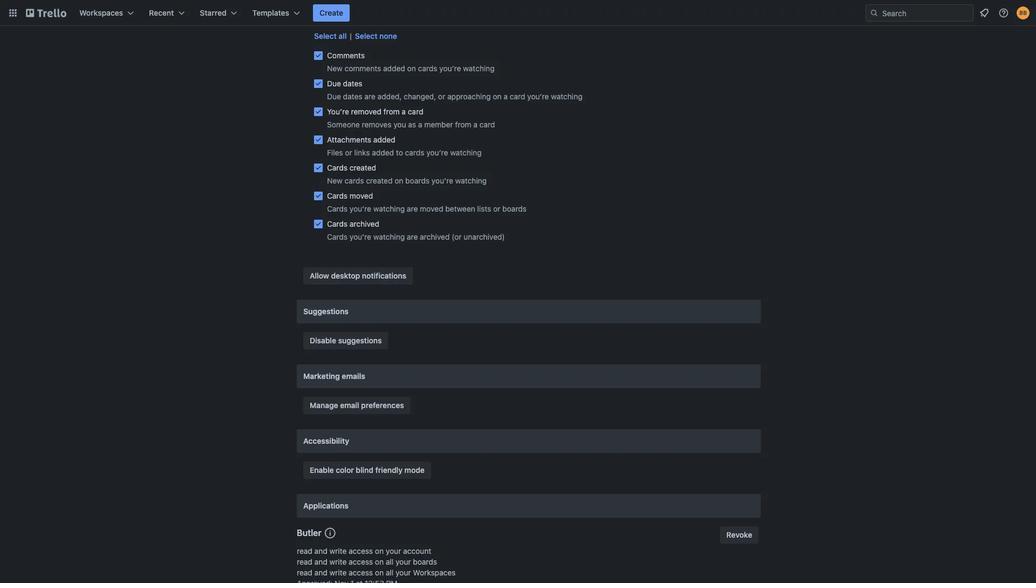 Task type: locate. For each thing, give the bounding box(es) containing it.
1 horizontal spatial card
[[480, 120, 495, 129]]

bob builder (bobbuilder40) image
[[1017, 6, 1030, 19]]

1 vertical spatial read
[[297, 557, 312, 566]]

enable
[[310, 466, 334, 475]]

0 vertical spatial read
[[297, 547, 312, 556]]

2 cards from the top
[[327, 191, 348, 200]]

1 horizontal spatial to
[[585, 12, 592, 21]]

a left 'card,'
[[594, 12, 598, 21]]

1 horizontal spatial or
[[438, 92, 446, 101]]

2 horizontal spatial card
[[510, 92, 525, 101]]

2 vertical spatial or
[[493, 204, 501, 213]]

on
[[407, 64, 416, 73], [493, 92, 502, 101], [395, 176, 403, 185], [375, 547, 384, 556], [375, 557, 384, 566], [375, 568, 384, 577]]

2 vertical spatial access
[[349, 568, 373, 577]]

(or
[[452, 232, 462, 241]]

direct
[[458, 12, 478, 21]]

a
[[594, 12, 598, 21], [504, 92, 508, 101], [402, 107, 406, 116], [418, 120, 422, 129], [474, 120, 478, 129]]

select
[[314, 32, 337, 40], [355, 32, 378, 40]]

templates
[[252, 8, 289, 17]]

2 vertical spatial boards
[[413, 557, 437, 566]]

new down comments
[[327, 64, 343, 73]]

dates down due dates
[[343, 92, 363, 101]]

2 vertical spatial write
[[330, 568, 347, 577]]

1 vertical spatial are
[[407, 204, 418, 213]]

1 vertical spatial dates
[[343, 92, 363, 101]]

emails up manage email preferences
[[342, 372, 365, 381]]

1 vertical spatial archived
[[420, 232, 450, 241]]

note:
[[314, 12, 333, 21]]

disable suggestions
[[310, 336, 382, 345]]

cards for cards you're watching are moved between lists or boards
[[327, 204, 348, 213]]

0 horizontal spatial archived
[[350, 219, 379, 228]]

applications
[[303, 501, 349, 510]]

to down the "you"
[[396, 148, 403, 157]]

added
[[561, 12, 583, 21], [383, 64, 405, 73], [373, 135, 395, 144], [372, 148, 394, 157]]

1 horizontal spatial from
[[455, 120, 472, 129]]

1 vertical spatial moved
[[420, 204, 443, 213]]

emails left "for"
[[395, 12, 417, 21]]

1 vertical spatial due
[[327, 92, 341, 101]]

1 dates from the top
[[343, 79, 363, 88]]

2 due from the top
[[327, 92, 341, 101]]

0 horizontal spatial card
[[408, 107, 423, 116]]

boards right the lists
[[503, 204, 527, 213]]

attachments added
[[327, 135, 395, 144]]

1 vertical spatial or
[[345, 148, 352, 157]]

card up as
[[408, 107, 423, 116]]

0 vertical spatial archived
[[350, 219, 379, 228]]

dates for due dates are added, changed, or approaching on a card you're watching
[[343, 92, 363, 101]]

0 horizontal spatial from
[[384, 107, 400, 116]]

3 cards from the top
[[327, 204, 348, 213]]

workspaces inside dropdown button
[[79, 8, 123, 17]]

due dates are added, changed, or approaching on a card you're watching
[[327, 92, 583, 101]]

moved
[[350, 191, 373, 200], [420, 204, 443, 213]]

you're
[[537, 12, 559, 21], [440, 64, 461, 73], [527, 92, 549, 101], [427, 148, 448, 157], [432, 176, 453, 185], [350, 204, 371, 213], [350, 232, 371, 241]]

1 horizontal spatial workspaces
[[413, 568, 456, 577]]

or right the lists
[[493, 204, 501, 213]]

dates down comments
[[343, 79, 363, 88]]

new
[[327, 64, 343, 73], [327, 176, 343, 185]]

due for due dates are added, changed, or approaching on a card you're watching
[[327, 92, 341, 101]]

lists
[[477, 204, 491, 213]]

new for new comments added on cards you're watching
[[327, 64, 343, 73]]

2 read from the top
[[297, 557, 312, 566]]

or down attachments
[[345, 148, 352, 157]]

created down links
[[350, 163, 376, 172]]

added right links
[[372, 148, 394, 157]]

1 vertical spatial new
[[327, 176, 343, 185]]

you're removed from a card
[[327, 107, 423, 116]]

0 vertical spatial created
[[350, 163, 376, 172]]

are
[[365, 92, 376, 101], [407, 204, 418, 213], [407, 232, 418, 241]]

0 vertical spatial from
[[384, 107, 400, 116]]

0 horizontal spatial emails
[[342, 372, 365, 381]]

0 vertical spatial write
[[330, 547, 347, 556]]

0 vertical spatial access
[[349, 547, 373, 556]]

due for due dates
[[327, 79, 341, 88]]

card
[[510, 92, 525, 101], [408, 107, 423, 116], [480, 120, 495, 129]]

emails
[[395, 12, 417, 21], [342, 372, 365, 381]]

cards down as
[[405, 148, 425, 157]]

from
[[384, 107, 400, 116], [455, 120, 472, 129]]

read
[[297, 547, 312, 556], [297, 557, 312, 566], [297, 568, 312, 577]]

new for new cards created on boards you're watching
[[327, 176, 343, 185]]

1 due from the top
[[327, 79, 341, 88]]

and
[[619, 12, 632, 21], [315, 547, 328, 556], [315, 557, 328, 566], [315, 568, 328, 577]]

from down added,
[[384, 107, 400, 116]]

cards you're watching are moved between lists or boards
[[327, 204, 527, 213]]

1 access from the top
[[349, 547, 373, 556]]

3 access from the top
[[349, 568, 373, 577]]

1 vertical spatial your
[[396, 557, 411, 566]]

manage
[[310, 401, 338, 410]]

None button
[[720, 526, 759, 544]]

card right approaching
[[510, 92, 525, 101]]

|
[[350, 32, 352, 40]]

1 vertical spatial from
[[455, 120, 472, 129]]

due
[[327, 79, 341, 88], [327, 92, 341, 101]]

moved left between
[[420, 204, 443, 213]]

are up removed at the top of page
[[365, 92, 376, 101]]

to
[[585, 12, 592, 21], [396, 148, 403, 157]]

1 vertical spatial workspaces
[[413, 568, 456, 577]]

are for cards moved
[[407, 204, 418, 213]]

workspaces inside read and write access on your account read and write access on all your boards read and write access on all your workspaces
[[413, 568, 456, 577]]

Search field
[[879, 5, 973, 21]]

0 horizontal spatial select
[[314, 32, 337, 40]]

1 new from the top
[[327, 64, 343, 73]]

3 write from the top
[[330, 568, 347, 577]]

workspaces button
[[73, 4, 140, 22]]

0 vertical spatial card
[[510, 92, 525, 101]]

1 horizontal spatial select
[[355, 32, 378, 40]]

2 dates from the top
[[343, 92, 363, 101]]

write
[[330, 547, 347, 556], [330, 557, 347, 566], [330, 568, 347, 577]]

boards
[[406, 176, 430, 185], [503, 204, 527, 213], [413, 557, 437, 566]]

select right |
[[355, 32, 378, 40]]

1 vertical spatial emails
[[342, 372, 365, 381]]

from right member
[[455, 120, 472, 129]]

more.
[[634, 12, 654, 21]]

1 vertical spatial boards
[[503, 204, 527, 213]]

note: you'll always get emails for invites, direct mentions, when you're added to a card, and more.
[[314, 12, 654, 21]]

or right 'changed,'
[[438, 92, 446, 101]]

cards for cards archived
[[327, 219, 348, 228]]

suggestions
[[338, 336, 382, 345]]

boards inside read and write access on your account read and write access on all your boards read and write access on all your workspaces
[[413, 557, 437, 566]]

1 write from the top
[[330, 547, 347, 556]]

starred
[[200, 8, 227, 17]]

create
[[320, 8, 343, 17]]

to left 'card,'
[[585, 12, 592, 21]]

cards for cards you're watching are archived (or unarchived)
[[327, 232, 348, 241]]

select all | select none
[[314, 32, 397, 40]]

new down cards created
[[327, 176, 343, 185]]

desktop
[[331, 271, 360, 280]]

are down the cards you're watching are moved between lists or boards
[[407, 232, 418, 241]]

archived left (or
[[420, 232, 450, 241]]

dates
[[343, 79, 363, 88], [343, 92, 363, 101]]

someone removes you as a member from a card
[[327, 120, 495, 129]]

created
[[350, 163, 376, 172], [366, 176, 393, 185]]

1 cards from the top
[[327, 163, 348, 172]]

are up cards you're watching are archived (or unarchived)
[[407, 204, 418, 213]]

2 vertical spatial your
[[396, 568, 411, 577]]

friendly
[[376, 466, 403, 475]]

0 vertical spatial new
[[327, 64, 343, 73]]

1 vertical spatial card
[[408, 107, 423, 116]]

2 select from the left
[[355, 32, 378, 40]]

access
[[349, 547, 373, 556], [349, 557, 373, 566], [349, 568, 373, 577]]

allow
[[310, 271, 329, 280]]

0 horizontal spatial workspaces
[[79, 8, 123, 17]]

1 vertical spatial access
[[349, 557, 373, 566]]

1 vertical spatial all
[[386, 557, 394, 566]]

watching
[[463, 64, 495, 73], [551, 92, 583, 101], [450, 148, 482, 157], [455, 176, 487, 185], [373, 204, 405, 213], [373, 232, 405, 241]]

1 vertical spatial to
[[396, 148, 403, 157]]

0 vertical spatial dates
[[343, 79, 363, 88]]

for
[[419, 12, 429, 21]]

1 select from the left
[[314, 32, 337, 40]]

1 read from the top
[[297, 547, 312, 556]]

0 vertical spatial due
[[327, 79, 341, 88]]

open information menu image
[[999, 8, 1010, 18]]

1 horizontal spatial moved
[[420, 204, 443, 213]]

recent button
[[143, 4, 191, 22]]

4 cards from the top
[[327, 219, 348, 228]]

0 vertical spatial workspaces
[[79, 8, 123, 17]]

changed,
[[404, 92, 436, 101]]

2 vertical spatial are
[[407, 232, 418, 241]]

archived down cards moved
[[350, 219, 379, 228]]

1 horizontal spatial emails
[[395, 12, 417, 21]]

cards up 'changed,'
[[418, 64, 438, 73]]

boards down account at the left of the page
[[413, 557, 437, 566]]

cards down cards created
[[345, 176, 364, 185]]

5 cards from the top
[[327, 232, 348, 241]]

boards up the cards you're watching are moved between lists or boards
[[406, 176, 430, 185]]

cards
[[418, 64, 438, 73], [405, 148, 425, 157], [345, 176, 364, 185]]

attachments
[[327, 135, 371, 144]]

you're
[[327, 107, 349, 116]]

select down note:
[[314, 32, 337, 40]]

select none button
[[355, 31, 397, 42]]

1 vertical spatial write
[[330, 557, 347, 566]]

card down approaching
[[480, 120, 495, 129]]

due dates
[[327, 79, 363, 88]]

email
[[340, 401, 359, 410]]

your
[[386, 547, 401, 556], [396, 557, 411, 566], [396, 568, 411, 577]]

0 vertical spatial moved
[[350, 191, 373, 200]]

none
[[380, 32, 397, 40]]

2 new from the top
[[327, 176, 343, 185]]

created down cards created
[[366, 176, 393, 185]]

moved up cards archived
[[350, 191, 373, 200]]

2 vertical spatial read
[[297, 568, 312, 577]]



Task type: vqa. For each thing, say whether or not it's contained in the screenshot.


Task type: describe. For each thing, give the bounding box(es) containing it.
0 horizontal spatial moved
[[350, 191, 373, 200]]

cards created
[[327, 163, 376, 172]]

comments
[[345, 64, 381, 73]]

0 vertical spatial emails
[[395, 12, 417, 21]]

removed
[[351, 107, 382, 116]]

0 vertical spatial cards
[[418, 64, 438, 73]]

butler
[[297, 528, 322, 538]]

1 vertical spatial created
[[366, 176, 393, 185]]

cards archived
[[327, 219, 379, 228]]

manage email preferences link
[[303, 397, 411, 414]]

3 read from the top
[[297, 568, 312, 577]]

a right as
[[418, 120, 422, 129]]

between
[[446, 204, 475, 213]]

disable suggestions link
[[303, 332, 388, 349]]

read and write access on your account read and write access on all your boards read and write access on all your workspaces
[[297, 547, 456, 577]]

preferences
[[361, 401, 404, 410]]

when
[[516, 12, 535, 21]]

0 vertical spatial all
[[339, 32, 347, 40]]

0 vertical spatial are
[[365, 92, 376, 101]]

invites,
[[431, 12, 456, 21]]

a right approaching
[[504, 92, 508, 101]]

added,
[[378, 92, 402, 101]]

create button
[[313, 4, 350, 22]]

get
[[381, 12, 393, 21]]

2 write from the top
[[330, 557, 347, 566]]

you'll
[[335, 12, 354, 21]]

2 vertical spatial cards
[[345, 176, 364, 185]]

removes
[[362, 120, 392, 129]]

new comments added on cards you're watching
[[327, 64, 495, 73]]

you
[[394, 120, 406, 129]]

approaching
[[448, 92, 491, 101]]

starred button
[[193, 4, 244, 22]]

allow desktop notifications
[[310, 271, 407, 280]]

marketing emails
[[303, 372, 365, 381]]

cards for cards moved
[[327, 191, 348, 200]]

account
[[403, 547, 431, 556]]

mentions,
[[480, 12, 514, 21]]

manage email preferences
[[310, 401, 404, 410]]

2 horizontal spatial or
[[493, 204, 501, 213]]

marketing
[[303, 372, 340, 381]]

files or links added to cards you're watching
[[327, 148, 482, 157]]

0 vertical spatial or
[[438, 92, 446, 101]]

0 vertical spatial your
[[386, 547, 401, 556]]

allow desktop notifications link
[[303, 267, 413, 285]]

0 notifications image
[[978, 6, 991, 19]]

0 vertical spatial to
[[585, 12, 592, 21]]

2 vertical spatial all
[[386, 568, 394, 577]]

always
[[356, 12, 379, 21]]

unarchived)
[[464, 232, 505, 241]]

links
[[354, 148, 370, 157]]

primary element
[[0, 0, 1037, 26]]

0 horizontal spatial to
[[396, 148, 403, 157]]

someone
[[327, 120, 360, 129]]

color
[[336, 466, 354, 475]]

enable color blind friendly mode link
[[303, 462, 431, 479]]

accessibility
[[303, 436, 349, 445]]

added up added,
[[383, 64, 405, 73]]

1 horizontal spatial archived
[[420, 232, 450, 241]]

cards you're watching are archived (or unarchived)
[[327, 232, 505, 241]]

0 horizontal spatial or
[[345, 148, 352, 157]]

member
[[424, 120, 453, 129]]

blind
[[356, 466, 374, 475]]

disable
[[310, 336, 336, 345]]

2 access from the top
[[349, 557, 373, 566]]

2 vertical spatial card
[[480, 120, 495, 129]]

templates button
[[246, 4, 307, 22]]

0 vertical spatial boards
[[406, 176, 430, 185]]

search image
[[870, 9, 879, 17]]

enable color blind friendly mode
[[310, 466, 425, 475]]

cards moved
[[327, 191, 373, 200]]

cards for cards created
[[327, 163, 348, 172]]

as
[[408, 120, 416, 129]]

dates for due dates
[[343, 79, 363, 88]]

back to home image
[[26, 4, 66, 22]]

files
[[327, 148, 343, 157]]

a down approaching
[[474, 120, 478, 129]]

comments
[[327, 51, 365, 60]]

new cards created on boards you're watching
[[327, 176, 487, 185]]

added left 'card,'
[[561, 12, 583, 21]]

a up the "you"
[[402, 107, 406, 116]]

1 vertical spatial cards
[[405, 148, 425, 157]]

recent
[[149, 8, 174, 17]]

select all button
[[314, 31, 347, 42]]

are for cards archived
[[407, 232, 418, 241]]

card,
[[600, 12, 617, 21]]

mode
[[405, 466, 425, 475]]

added down removes
[[373, 135, 395, 144]]

notifications
[[362, 271, 407, 280]]

suggestions
[[303, 307, 349, 316]]



